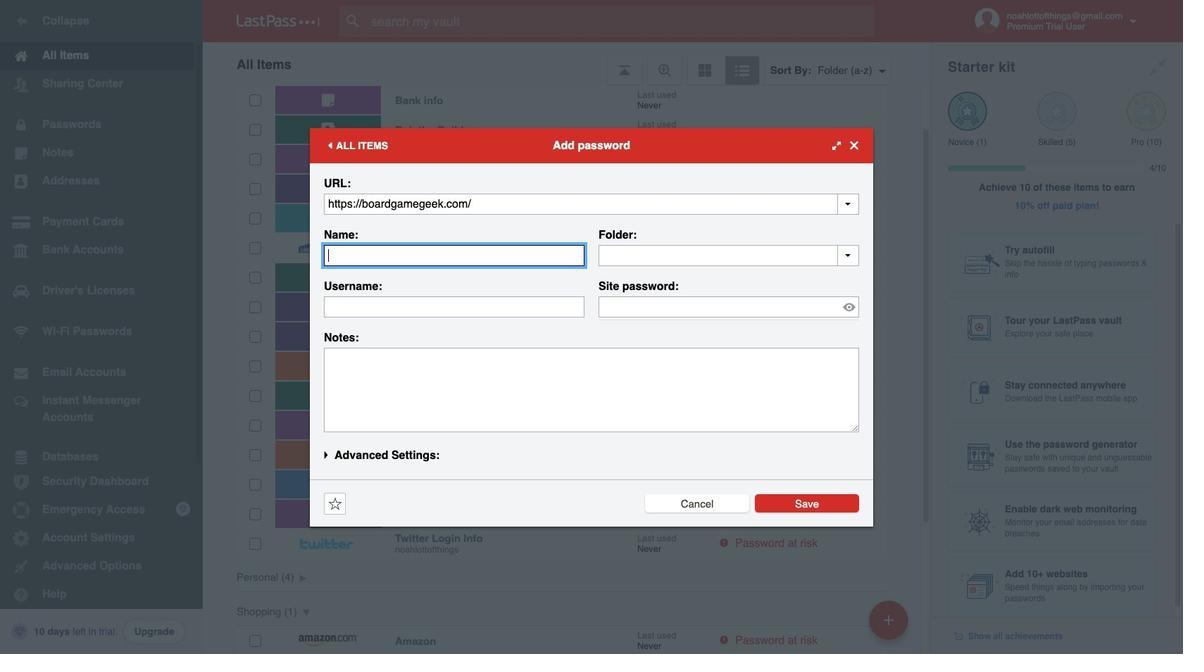 Task type: describe. For each thing, give the bounding box(es) containing it.
lastpass image
[[237, 15, 320, 27]]

new item image
[[884, 616, 894, 625]]

new item navigation
[[865, 597, 917, 655]]

main navigation navigation
[[0, 0, 203, 655]]

vault options navigation
[[203, 42, 932, 85]]

search my vault text field
[[340, 6, 903, 37]]



Task type: vqa. For each thing, say whether or not it's contained in the screenshot.
New item icon
yes



Task type: locate. For each thing, give the bounding box(es) containing it.
dialog
[[310, 128, 874, 527]]

Search search field
[[340, 6, 903, 37]]

None password field
[[599, 296, 860, 317]]

None text field
[[324, 245, 585, 266], [599, 245, 860, 266], [324, 245, 585, 266], [599, 245, 860, 266]]

None text field
[[324, 193, 860, 215], [324, 296, 585, 317], [324, 348, 860, 432], [324, 193, 860, 215], [324, 296, 585, 317], [324, 348, 860, 432]]



